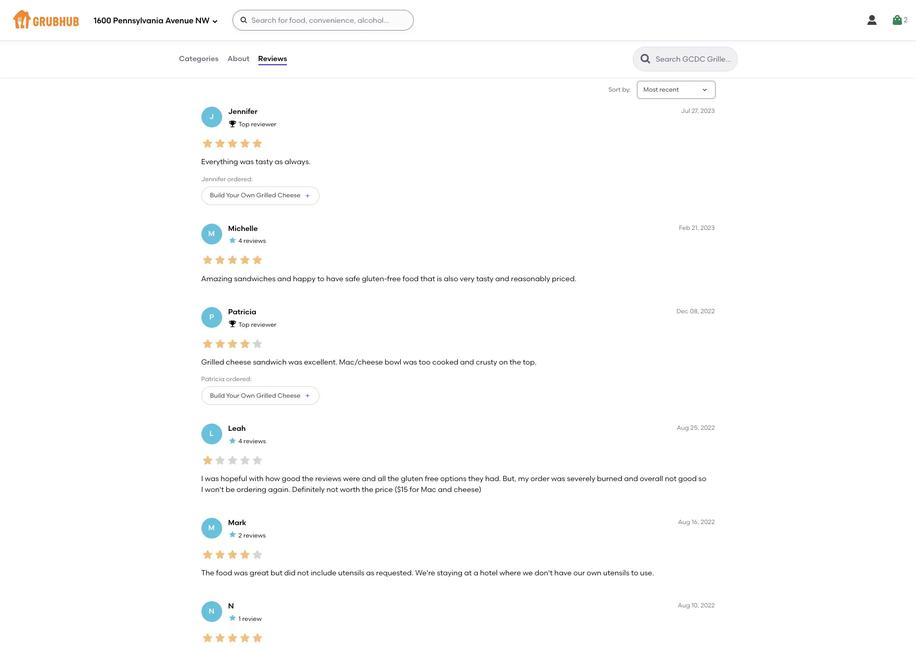 Task type: vqa. For each thing, say whether or not it's contained in the screenshot.
Good
yes



Task type: locate. For each thing, give the bounding box(es) containing it.
i left hopeful
[[201, 475, 203, 484]]

p
[[209, 313, 214, 322]]

4 reviews down the michelle
[[239, 238, 266, 245]]

1 vertical spatial cheese
[[278, 392, 301, 399]]

2022 right 10,
[[701, 602, 715, 609]]

1 horizontal spatial order
[[531, 475, 550, 484]]

3 2022 from the top
[[701, 519, 715, 526]]

1 horizontal spatial 2
[[904, 15, 908, 24]]

patricia for patricia
[[228, 308, 257, 317]]

build
[[210, 192, 225, 199], [210, 392, 225, 399]]

0 vertical spatial have
[[326, 274, 344, 283]]

0 vertical spatial free
[[387, 274, 401, 283]]

0 vertical spatial build your own grilled cheese button
[[201, 186, 320, 205]]

trophy icon image right "p"
[[228, 320, 237, 328]]

jul 27, 2023
[[681, 107, 715, 115]]

0 vertical spatial your
[[226, 192, 240, 199]]

not right did
[[297, 569, 309, 578]]

0 vertical spatial top reviewer
[[239, 121, 277, 128]]

to left use. on the right bottom of page
[[631, 569, 639, 578]]

top.
[[523, 358, 537, 367]]

1 vertical spatial i
[[201, 485, 203, 494]]

2 your from the top
[[226, 392, 240, 399]]

1 vertical spatial as
[[366, 569, 375, 578]]

m
[[208, 229, 215, 238], [208, 524, 215, 533]]

reviews for michelle
[[244, 238, 266, 245]]

sandwiches
[[234, 274, 276, 283]]

everything
[[201, 158, 238, 166]]

have left our
[[555, 569, 572, 578]]

2 cheese from the top
[[278, 392, 301, 399]]

the up definitely
[[302, 475, 314, 484]]

2 4 from the top
[[239, 438, 242, 445]]

svg image
[[866, 14, 879, 26], [892, 14, 904, 26], [240, 16, 248, 24], [212, 18, 218, 24]]

2 2023 from the top
[[701, 224, 715, 232]]

0 horizontal spatial have
[[326, 274, 344, 283]]

reviews down the mark
[[244, 532, 266, 539]]

1 horizontal spatial patricia
[[228, 308, 257, 317]]

good left so
[[679, 475, 697, 484]]

0 horizontal spatial jennifer
[[201, 175, 226, 183]]

we're
[[416, 569, 436, 578]]

1 vertical spatial patricia
[[201, 376, 225, 383]]

price
[[375, 485, 393, 494]]

have left the safe
[[326, 274, 344, 283]]

2022 right 16,
[[701, 519, 715, 526]]

too
[[419, 358, 431, 367]]

2 build your own grilled cheese from the top
[[210, 392, 301, 399]]

2022 right 25,
[[701, 425, 715, 432]]

plus icon image for excellent.
[[305, 393, 311, 399]]

have
[[326, 274, 344, 283], [555, 569, 572, 578]]

star icon image
[[201, 137, 214, 150], [214, 137, 226, 150], [226, 137, 239, 150], [239, 137, 251, 150], [251, 137, 263, 150], [228, 236, 237, 245], [201, 254, 214, 267], [214, 254, 226, 267], [226, 254, 239, 267], [239, 254, 251, 267], [251, 254, 263, 267], [201, 338, 214, 350], [214, 338, 226, 350], [226, 338, 239, 350], [239, 338, 251, 350], [251, 338, 263, 350], [228, 437, 237, 445], [201, 454, 214, 467], [214, 454, 226, 467], [226, 454, 239, 467], [239, 454, 251, 467], [251, 454, 263, 467], [228, 531, 237, 539], [201, 549, 214, 561], [214, 549, 226, 561], [226, 549, 239, 561], [239, 549, 251, 561], [251, 549, 263, 561], [228, 614, 237, 623], [201, 632, 214, 644], [214, 632, 226, 644], [226, 632, 239, 644], [239, 632, 251, 644], [251, 632, 263, 644]]

1 vertical spatial 2
[[239, 532, 242, 539]]

overall
[[640, 475, 664, 484]]

the
[[510, 358, 521, 367], [302, 475, 314, 484], [388, 475, 399, 484], [362, 485, 374, 494]]

1 vertical spatial 4 reviews
[[239, 438, 266, 445]]

1 top reviewer from the top
[[239, 121, 277, 128]]

your down jennifer ordered:
[[226, 192, 240, 199]]

0 vertical spatial ordered:
[[228, 175, 253, 183]]

happy
[[293, 274, 316, 283]]

and left happy
[[277, 274, 291, 283]]

0 horizontal spatial good
[[282, 475, 300, 484]]

plus icon image
[[305, 193, 311, 199], [305, 393, 311, 399]]

reviewer up sandwich
[[251, 321, 277, 328]]

0 horizontal spatial order
[[306, 45, 322, 52]]

to
[[317, 274, 325, 283], [631, 569, 639, 578]]

1 vertical spatial build your own grilled cheese button
[[201, 387, 320, 405]]

ordered: for was
[[228, 175, 253, 183]]

1 vertical spatial own
[[241, 392, 255, 399]]

1 vertical spatial trophy icon image
[[228, 320, 237, 328]]

was left the too
[[403, 358, 417, 367]]

1 trophy icon image from the top
[[228, 119, 237, 128]]

your for was
[[226, 192, 240, 199]]

m left the michelle
[[208, 229, 215, 238]]

2023 right 21, at the top
[[701, 224, 715, 232]]

1 top from the top
[[239, 121, 250, 128]]

tasty right the very
[[477, 274, 494, 283]]

i left won't
[[201, 485, 203, 494]]

1 2022 from the top
[[701, 308, 715, 315]]

1 build from the top
[[210, 192, 225, 199]]

not left worth
[[327, 485, 338, 494]]

2 top from the top
[[239, 321, 250, 328]]

2022 right 08,
[[701, 308, 715, 315]]

0 vertical spatial jennifer
[[228, 107, 258, 116]]

gluten
[[401, 475, 423, 484]]

1 vertical spatial have
[[555, 569, 572, 578]]

1 horizontal spatial free
[[425, 475, 439, 484]]

top for jennifer
[[239, 121, 250, 128]]

most
[[644, 86, 658, 93]]

0 vertical spatial order
[[306, 45, 322, 52]]

0 vertical spatial aug
[[677, 425, 689, 432]]

0 vertical spatial grilled
[[256, 192, 276, 199]]

106
[[208, 4, 219, 13]]

1 utensils from the left
[[338, 569, 365, 578]]

1 horizontal spatial good
[[679, 475, 697, 484]]

2 plus icon image from the top
[[305, 393, 311, 399]]

was up jennifer ordered:
[[240, 158, 254, 166]]

0 horizontal spatial utensils
[[338, 569, 365, 578]]

correct
[[306, 34, 329, 42]]

safe
[[345, 274, 360, 283]]

1 horizontal spatial as
[[366, 569, 375, 578]]

build your own grilled cheese down jennifer ordered:
[[210, 192, 301, 199]]

0 vertical spatial 2023
[[701, 107, 715, 115]]

1
[[239, 615, 241, 623]]

food right good
[[226, 34, 240, 42]]

jennifer for jennifer ordered:
[[201, 175, 226, 183]]

1 horizontal spatial not
[[327, 485, 338, 494]]

top right j
[[239, 121, 250, 128]]

0 horizontal spatial 2
[[239, 532, 242, 539]]

own
[[587, 569, 602, 578]]

tasty left always.
[[256, 158, 273, 166]]

jul
[[681, 107, 690, 115]]

0 vertical spatial patricia
[[228, 308, 257, 317]]

0 vertical spatial i
[[201, 475, 203, 484]]

1 vertical spatial ordered:
[[226, 376, 252, 383]]

cheese for was
[[278, 392, 301, 399]]

food right the
[[216, 569, 232, 578]]

was up won't
[[205, 475, 219, 484]]

build your own grilled cheese button down everything was tasty as always.
[[201, 186, 320, 205]]

top reviewer up sandwich
[[239, 321, 277, 328]]

aug left 25,
[[677, 425, 689, 432]]

and
[[277, 274, 291, 283], [496, 274, 510, 283], [460, 358, 474, 367], [362, 475, 376, 484], [625, 475, 638, 484], [438, 485, 452, 494]]

utensils right include on the bottom left of page
[[338, 569, 365, 578]]

2
[[904, 15, 908, 24], [239, 532, 242, 539]]

95 correct order
[[306, 23, 329, 52]]

2 own from the top
[[241, 392, 255, 399]]

and left the overall
[[625, 475, 638, 484]]

aug left 16,
[[678, 519, 691, 526]]

food left that
[[403, 274, 419, 283]]

plus icon image down always.
[[305, 193, 311, 199]]

0 vertical spatial top
[[239, 121, 250, 128]]

m left the mark
[[208, 524, 215, 533]]

with
[[249, 475, 264, 484]]

2 vertical spatial grilled
[[256, 392, 276, 399]]

1 horizontal spatial jennifer
[[228, 107, 258, 116]]

2023 right 27,
[[701, 107, 715, 115]]

own down patricia ordered:
[[241, 392, 255, 399]]

0 vertical spatial as
[[275, 158, 283, 166]]

Search GCDC Grilled Cheese Bar search field
[[655, 54, 735, 64]]

own for cheese
[[241, 392, 255, 399]]

1 reviewer from the top
[[251, 121, 277, 128]]

order down correct
[[306, 45, 322, 52]]

top reviewer for jennifer
[[239, 121, 277, 128]]

trophy icon image
[[228, 119, 237, 128], [228, 320, 237, 328]]

4 down the leah
[[239, 438, 242, 445]]

ordered:
[[228, 175, 253, 183], [226, 376, 252, 383]]

ordered: down cheese
[[226, 376, 252, 383]]

97
[[257, 23, 265, 32]]

the food was great but did not include utensils as requested. we're staying at a hotel where we don't have our own utensils to use.
[[201, 569, 654, 578]]

1 review
[[239, 615, 262, 623]]

the right on
[[510, 358, 521, 367]]

reviews down the leah
[[244, 438, 266, 445]]

0 vertical spatial build your own grilled cheese
[[210, 192, 301, 199]]

2023
[[701, 107, 715, 115], [701, 224, 715, 232]]

1600 pennsylvania avenue nw
[[94, 16, 210, 25]]

about
[[228, 54, 250, 63]]

2 4 reviews from the top
[[239, 438, 266, 445]]

to right happy
[[317, 274, 325, 283]]

1 build your own grilled cheese from the top
[[210, 192, 301, 199]]

1 vertical spatial plus icon image
[[305, 393, 311, 399]]

top reviewer
[[239, 121, 277, 128], [239, 321, 277, 328]]

excellent.
[[304, 358, 338, 367]]

0 vertical spatial food
[[226, 34, 240, 42]]

plus icon image down excellent.
[[305, 393, 311, 399]]

1 vertical spatial jennifer
[[201, 175, 226, 183]]

1 vertical spatial m
[[208, 524, 215, 533]]

1 own from the top
[[241, 192, 255, 199]]

n
[[228, 602, 234, 611], [209, 607, 215, 616]]

the left price
[[362, 485, 374, 494]]

1 vertical spatial order
[[531, 475, 550, 484]]

your
[[226, 192, 240, 199], [226, 392, 240, 399]]

build your own grilled cheese down patricia ordered:
[[210, 392, 301, 399]]

use.
[[640, 569, 654, 578]]

1 vertical spatial top
[[239, 321, 250, 328]]

top right "p"
[[239, 321, 250, 328]]

0 vertical spatial tasty
[[256, 158, 273, 166]]

0 horizontal spatial patricia
[[201, 376, 225, 383]]

1 vertical spatial grilled
[[201, 358, 224, 367]]

0 vertical spatial plus icon image
[[305, 193, 311, 199]]

build for everything
[[210, 192, 225, 199]]

reviews down the michelle
[[244, 238, 266, 245]]

4 down the michelle
[[239, 238, 242, 245]]

jennifer right j
[[228, 107, 258, 116]]

1 vertical spatial free
[[425, 475, 439, 484]]

recent
[[660, 86, 679, 93]]

good up again.
[[282, 475, 300, 484]]

utensils
[[338, 569, 365, 578], [604, 569, 630, 578]]

jennifer down everything
[[201, 175, 226, 183]]

1 vertical spatial 2023
[[701, 224, 715, 232]]

1 vertical spatial not
[[327, 485, 338, 494]]

2 vertical spatial not
[[297, 569, 309, 578]]

aug for use.
[[678, 519, 691, 526]]

08,
[[691, 308, 700, 315]]

cheese down always.
[[278, 192, 301, 199]]

2 vertical spatial food
[[216, 569, 232, 578]]

0 horizontal spatial not
[[297, 569, 309, 578]]

trophy icon image right j
[[228, 119, 237, 128]]

amazing sandwiches and happy to have safe gluten-free food that is also very tasty and reasonably priced.
[[201, 274, 577, 283]]

cheese down sandwich
[[278, 392, 301, 399]]

feb 21, 2023
[[679, 224, 715, 232]]

0 vertical spatial not
[[665, 475, 677, 484]]

reviews for leah
[[244, 438, 266, 445]]

2 m from the top
[[208, 524, 215, 533]]

1 vertical spatial 4
[[239, 438, 242, 445]]

0 vertical spatial trophy icon image
[[228, 119, 237, 128]]

free inside i was hopeful with how good the reviews were and all the gluten free options they had. but, my order was severely burned and overall not good so i won't be ordering again. definitely not worth the price ($15 for mac and cheese)
[[425, 475, 439, 484]]

order right the my
[[531, 475, 550, 484]]

0 vertical spatial cheese
[[278, 192, 301, 199]]

review
[[242, 615, 262, 623]]

1 vertical spatial food
[[403, 274, 419, 283]]

0 vertical spatial 4
[[239, 238, 242, 245]]

0 vertical spatial reviewer
[[251, 121, 277, 128]]

and down the options
[[438, 485, 452, 494]]

1 vertical spatial aug
[[678, 519, 691, 526]]

1 horizontal spatial utensils
[[604, 569, 630, 578]]

aug 10, 2022
[[678, 602, 715, 609]]

utensils right own
[[604, 569, 630, 578]]

1 vertical spatial your
[[226, 392, 240, 399]]

as left always.
[[275, 158, 283, 166]]

trophy icon image for jennifer
[[228, 119, 237, 128]]

not right the overall
[[665, 475, 677, 484]]

1 i from the top
[[201, 475, 203, 484]]

worth
[[340, 485, 360, 494]]

but,
[[503, 475, 517, 484]]

free
[[387, 274, 401, 283], [425, 475, 439, 484]]

your down patricia ordered:
[[226, 392, 240, 399]]

1 build your own grilled cheese button from the top
[[201, 186, 320, 205]]

0 horizontal spatial n
[[209, 607, 215, 616]]

own down jennifer ordered:
[[241, 192, 255, 199]]

1 your from the top
[[226, 192, 240, 199]]

but
[[271, 569, 283, 578]]

grilled down everything was tasty as always.
[[256, 192, 276, 199]]

my
[[518, 475, 529, 484]]

reviews
[[244, 238, 266, 245], [244, 438, 266, 445], [315, 475, 342, 484], [244, 532, 266, 539]]

1 vertical spatial reviewer
[[251, 321, 277, 328]]

grilled for was
[[256, 192, 276, 199]]

2 top reviewer from the top
[[239, 321, 277, 328]]

reviewer up everything was tasty as always.
[[251, 121, 277, 128]]

2 trophy icon image from the top
[[228, 320, 237, 328]]

0 vertical spatial m
[[208, 229, 215, 238]]

tasty
[[256, 158, 273, 166], [477, 274, 494, 283]]

options
[[441, 475, 467, 484]]

they
[[468, 475, 484, 484]]

1 2023 from the top
[[701, 107, 715, 115]]

aug
[[677, 425, 689, 432], [678, 519, 691, 526], [678, 602, 690, 609]]

1 horizontal spatial to
[[631, 569, 639, 578]]

aug left 10,
[[678, 602, 690, 609]]

build your own grilled cheese button down sandwich
[[201, 387, 320, 405]]

own for was
[[241, 192, 255, 199]]

severely
[[567, 475, 596, 484]]

0 vertical spatial build
[[210, 192, 225, 199]]

plus icon image for always.
[[305, 193, 311, 199]]

1 vertical spatial build your own grilled cheese
[[210, 392, 301, 399]]

free left that
[[387, 274, 401, 283]]

the right all
[[388, 475, 399, 484]]

food inside 94 good food
[[226, 34, 240, 42]]

2023 for everything was tasty as always.
[[701, 107, 715, 115]]

caret down icon image
[[701, 86, 709, 94]]

0 vertical spatial 4 reviews
[[239, 238, 266, 245]]

cheese
[[278, 192, 301, 199], [278, 392, 301, 399]]

4
[[239, 238, 242, 245], [239, 438, 242, 445]]

1 horizontal spatial tasty
[[477, 274, 494, 283]]

1 vertical spatial top reviewer
[[239, 321, 277, 328]]

don't
[[535, 569, 553, 578]]

free up mac
[[425, 475, 439, 484]]

0 vertical spatial to
[[317, 274, 325, 283]]

and left the reasonably
[[496, 274, 510, 283]]

1 plus icon image from the top
[[305, 193, 311, 199]]

0 vertical spatial 2
[[904, 15, 908, 24]]

grilled down sandwich
[[256, 392, 276, 399]]

burned
[[597, 475, 623, 484]]

leah
[[228, 425, 246, 433]]

1 horizontal spatial have
[[555, 569, 572, 578]]

2 build your own grilled cheese button from the top
[[201, 387, 320, 405]]

include
[[311, 569, 337, 578]]

won't
[[205, 485, 224, 494]]

sort
[[609, 86, 621, 93]]

food
[[226, 34, 240, 42], [403, 274, 419, 283], [216, 569, 232, 578]]

always.
[[285, 158, 311, 166]]

build down patricia ordered:
[[210, 392, 225, 399]]

1 4 from the top
[[239, 238, 242, 245]]

as left requested.
[[366, 569, 375, 578]]

Search for food, convenience, alcohol... search field
[[232, 10, 414, 31]]

4 reviews down the leah
[[239, 438, 266, 445]]

0 horizontal spatial to
[[317, 274, 325, 283]]

ordered: down everything was tasty as always.
[[228, 175, 253, 183]]

aug for overall
[[677, 425, 689, 432]]

1 vertical spatial build
[[210, 392, 225, 399]]

2 good from the left
[[679, 475, 697, 484]]

top for patricia
[[239, 321, 250, 328]]

1 m from the top
[[208, 229, 215, 238]]

0 vertical spatial own
[[241, 192, 255, 199]]

0 horizontal spatial free
[[387, 274, 401, 283]]

1 4 reviews from the top
[[239, 238, 266, 245]]

top reviewer up everything was tasty as always.
[[239, 121, 277, 128]]

mark
[[228, 519, 246, 527]]

the
[[201, 569, 214, 578]]

2 build from the top
[[210, 392, 225, 399]]

hopeful
[[221, 475, 247, 484]]

2 inside 2 button
[[904, 15, 908, 24]]

reviews up definitely
[[315, 475, 342, 484]]

great
[[250, 569, 269, 578]]

2 2022 from the top
[[701, 425, 715, 432]]

aug 16, 2022
[[678, 519, 715, 526]]

build down jennifer ordered:
[[210, 192, 225, 199]]

1 cheese from the top
[[278, 192, 301, 199]]

2 reviewer from the top
[[251, 321, 277, 328]]

was left excellent.
[[289, 358, 302, 367]]

grilled up patricia ordered:
[[201, 358, 224, 367]]

0 horizontal spatial tasty
[[256, 158, 273, 166]]



Task type: describe. For each thing, give the bounding box(es) containing it.
2 for 2
[[904, 15, 908, 24]]

95
[[306, 23, 314, 32]]

2022 for the food was great but did not include utensils as requested. we're staying at a hotel where we don't have our own utensils to use.
[[701, 519, 715, 526]]

priced.
[[552, 274, 577, 283]]

gluten-
[[362, 274, 387, 283]]

j
[[209, 113, 214, 121]]

cheese for as
[[278, 192, 301, 199]]

reviewer for jennifer
[[251, 121, 277, 128]]

sandwich
[[253, 358, 287, 367]]

requested.
[[376, 569, 414, 578]]

($15
[[395, 485, 408, 494]]

again.
[[268, 485, 291, 494]]

had.
[[486, 475, 501, 484]]

was left great
[[234, 569, 248, 578]]

1 vertical spatial tasty
[[477, 274, 494, 283]]

ratings
[[221, 4, 245, 13]]

definitely
[[292, 485, 325, 494]]

be
[[226, 485, 235, 494]]

svg image inside 2 button
[[892, 14, 904, 26]]

Sort by: field
[[644, 85, 679, 94]]

about button
[[227, 40, 250, 78]]

and left all
[[362, 475, 376, 484]]

ordering
[[237, 485, 267, 494]]

2 utensils from the left
[[604, 569, 630, 578]]

search icon image
[[640, 53, 652, 65]]

0 horizontal spatial as
[[275, 158, 283, 166]]

amazing
[[201, 274, 233, 283]]

all
[[378, 475, 386, 484]]

bowl
[[385, 358, 402, 367]]

categories
[[179, 54, 219, 63]]

crusty
[[476, 358, 497, 367]]

m for michelle
[[208, 229, 215, 238]]

reviewer for patricia
[[251, 321, 277, 328]]

michelle
[[228, 224, 258, 233]]

avenue
[[165, 16, 194, 25]]

1 good from the left
[[282, 475, 300, 484]]

2 button
[[892, 11, 908, 30]]

mac
[[421, 485, 437, 494]]

how
[[266, 475, 280, 484]]

was left severely
[[552, 475, 566, 484]]

1 vertical spatial to
[[631, 569, 639, 578]]

build for grilled
[[210, 392, 225, 399]]

on
[[499, 358, 508, 367]]

106 ratings
[[208, 4, 245, 13]]

m for mark
[[208, 524, 215, 533]]

aug 25, 2022
[[677, 425, 715, 432]]

1600
[[94, 16, 111, 25]]

10,
[[692, 602, 700, 609]]

hotel
[[480, 569, 498, 578]]

build your own grilled cheese button for sandwich
[[201, 387, 320, 405]]

jennifer ordered:
[[201, 175, 253, 183]]

were
[[343, 475, 360, 484]]

reviews for mark
[[244, 532, 266, 539]]

very
[[460, 274, 475, 283]]

2 vertical spatial aug
[[678, 602, 690, 609]]

delivery
[[257, 45, 280, 52]]

our
[[574, 569, 585, 578]]

jennifer for jennifer
[[228, 107, 258, 116]]

27,
[[692, 107, 699, 115]]

94 good food
[[208, 23, 240, 42]]

i was hopeful with how good the reviews were and all the gluten free options they had. but, my order was severely burned and overall not good so i won't be ordering again. definitely not worth the price ($15 for mac and cheese)
[[201, 475, 707, 494]]

16,
[[692, 519, 700, 526]]

did
[[284, 569, 296, 578]]

patricia ordered:
[[201, 376, 252, 383]]

and left crusty
[[460, 358, 474, 367]]

on
[[257, 34, 266, 42]]

order inside 95 correct order
[[306, 45, 322, 52]]

top reviewer for patricia
[[239, 321, 277, 328]]

pennsylvania
[[113, 16, 164, 25]]

a
[[474, 569, 479, 578]]

categories button
[[179, 40, 219, 78]]

good
[[208, 34, 225, 42]]

main navigation navigation
[[0, 0, 917, 40]]

sort by:
[[609, 86, 631, 93]]

we
[[523, 569, 533, 578]]

time
[[267, 34, 281, 42]]

4 2022 from the top
[[701, 602, 715, 609]]

most recent
[[644, 86, 679, 93]]

reviews inside i was hopeful with how good the reviews were and all the gluten free options they had. but, my order was severely burned and overall not good so i won't be ordering again. definitely not worth the price ($15 for mac and cheese)
[[315, 475, 342, 484]]

2022 for grilled cheese sandwich was excellent. mac/cheese bowl was too cooked and crusty on the top.
[[701, 308, 715, 315]]

also
[[444, 274, 459, 283]]

that
[[421, 274, 435, 283]]

at
[[465, 569, 472, 578]]

build your own grilled cheese for tasty
[[210, 192, 301, 199]]

feb
[[679, 224, 691, 232]]

4 reviews for leah
[[239, 438, 266, 445]]

cheese)
[[454, 485, 482, 494]]

2 i from the top
[[201, 485, 203, 494]]

staying
[[437, 569, 463, 578]]

by:
[[623, 86, 631, 93]]

2 reviews
[[239, 532, 266, 539]]

ordered: for cheese
[[226, 376, 252, 383]]

trophy icon image for patricia
[[228, 320, 237, 328]]

build your own grilled cheese button for tasty
[[201, 186, 320, 205]]

4 for michelle
[[239, 238, 242, 245]]

nw
[[196, 16, 210, 25]]

4 reviews for michelle
[[239, 238, 266, 245]]

2023 for amazing sandwiches and happy to have safe gluten-free food that is also very tasty and reasonably priced.
[[701, 224, 715, 232]]

grilled for cheese
[[256, 392, 276, 399]]

everything was tasty as always.
[[201, 158, 311, 166]]

your for cheese
[[226, 392, 240, 399]]

1 horizontal spatial n
[[228, 602, 234, 611]]

is
[[437, 274, 442, 283]]

dec
[[677, 308, 689, 315]]

94
[[208, 23, 216, 32]]

build your own grilled cheese for sandwich
[[210, 392, 301, 399]]

mac/cheese
[[339, 358, 383, 367]]

2 for 2 reviews
[[239, 532, 242, 539]]

patricia for patricia ordered:
[[201, 376, 225, 383]]

2 horizontal spatial not
[[665, 475, 677, 484]]

dec 08, 2022
[[677, 308, 715, 315]]

order inside i was hopeful with how good the reviews were and all the gluten free options they had. but, my order was severely burned and overall not good so i won't be ordering again. definitely not worth the price ($15 for mac and cheese)
[[531, 475, 550, 484]]

2022 for i was hopeful with how good the reviews were and all the gluten free options they had. but, my order was severely burned and overall not good so i won't be ordering again. definitely not worth the price ($15 for mac and cheese)
[[701, 425, 715, 432]]

l
[[210, 430, 214, 439]]

4 for leah
[[239, 438, 242, 445]]



